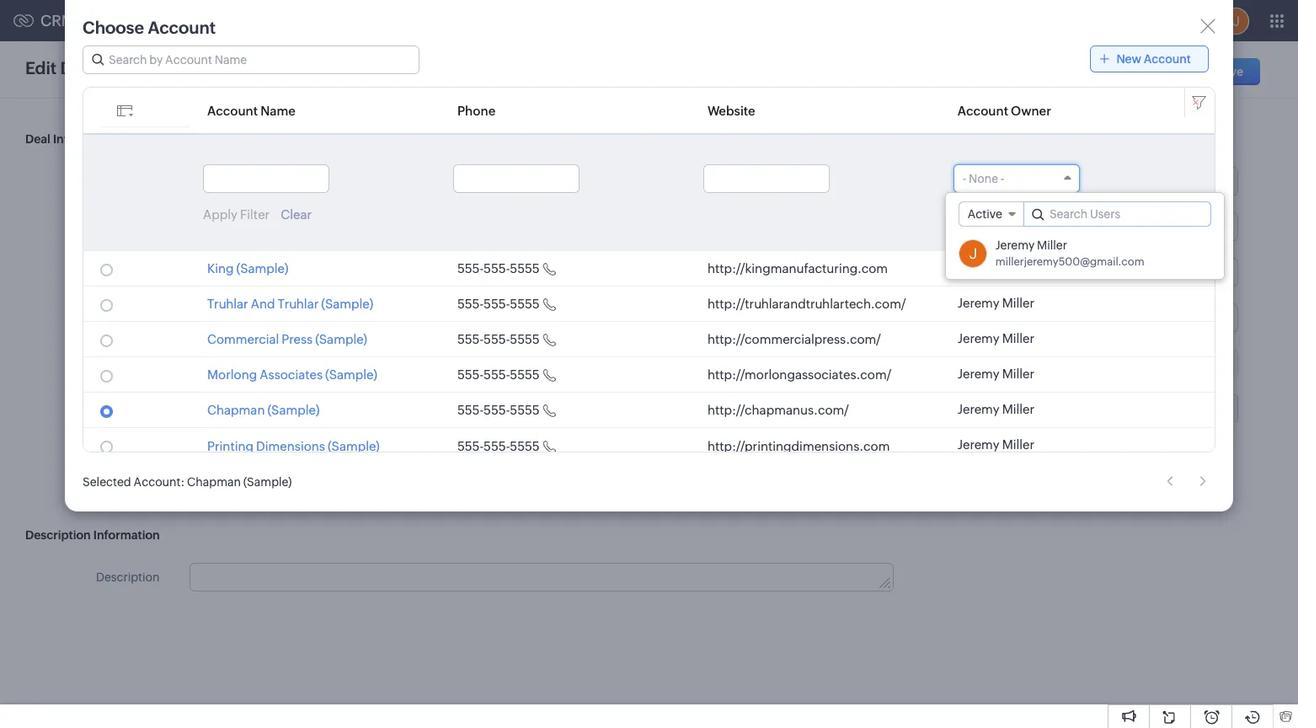 Task type: locate. For each thing, give the bounding box(es) containing it.
MMM D, YYYY text field
[[910, 212, 1239, 241]]

http://commercialpress.com/
[[708, 332, 881, 347]]

choose
[[83, 18, 144, 37]]

555-555-5555 for commercial press (sample)
[[457, 332, 540, 347]]

1 horizontal spatial new
[[1151, 65, 1176, 78]]

edit deal edit page layout
[[25, 58, 195, 78]]

http://truhlarandtruhlartech.com/
[[708, 297, 906, 311]]

0 horizontal spatial description
[[25, 528, 91, 542]]

-
[[963, 172, 967, 185], [1001, 172, 1005, 185]]

crm link
[[13, 12, 75, 29]]

clear
[[281, 207, 312, 221]]

- none -
[[963, 172, 1005, 185]]

1 vertical spatial deal
[[25, 132, 50, 146]]

1 vertical spatial account name
[[78, 266, 160, 280]]

name up type
[[127, 266, 160, 280]]

millerjeremy500@gmail.com
[[996, 255, 1145, 268]]

owner
[[1011, 103, 1052, 118]]

information down the edit deal edit page layout
[[53, 132, 119, 146]]

0 horizontal spatial -
[[963, 172, 967, 185]]

1 horizontal spatial edit
[[105, 61, 126, 75]]

2 555-555-5555 from the top
[[457, 297, 540, 311]]

2 save from the left
[[1217, 65, 1244, 78]]

chapman right :
[[187, 475, 241, 488]]

commercial press (sample)
[[207, 332, 367, 347]]

2 truhlar from the left
[[278, 297, 319, 311]]

555-555-5555
[[457, 261, 540, 276], [457, 297, 540, 311], [457, 332, 540, 347], [457, 368, 540, 382], [457, 403, 540, 417], [457, 439, 540, 453]]

Search Users text field
[[1024, 202, 1211, 226]]

- left none on the top right of page
[[963, 172, 967, 185]]

name down "search by account name" text field
[[260, 103, 296, 118]]

1 horizontal spatial source
[[841, 402, 880, 415]]

information
[[53, 132, 119, 146], [93, 528, 160, 542]]

campaign
[[781, 402, 838, 415]]

information for deal information
[[53, 132, 119, 146]]

leads
[[155, 14, 188, 27]]

save
[[1099, 65, 1125, 78], [1217, 65, 1244, 78]]

jeremy for http://chapmanus.com/
[[958, 402, 1000, 416]]

contact name
[[81, 448, 160, 462]]

description down description information
[[96, 570, 160, 584]]

contact
[[81, 448, 125, 462]]

5 555-555-5555 from the top
[[457, 403, 540, 417]]

0 horizontal spatial truhlar
[[207, 297, 248, 311]]

phone
[[457, 103, 496, 118]]

0 vertical spatial description
[[25, 528, 91, 542]]

save left "and"
[[1099, 65, 1125, 78]]

website
[[708, 103, 756, 118]]

5555
[[510, 261, 540, 276], [510, 297, 540, 311], [510, 332, 540, 347], [510, 368, 540, 382], [510, 403, 540, 417], [510, 439, 540, 453]]

truhlar
[[207, 297, 248, 311], [278, 297, 319, 311]]

chapman down the morlong
[[207, 403, 265, 417]]

0 horizontal spatial save
[[1099, 65, 1125, 78]]

printing dimensions (sample)
[[207, 439, 380, 453]]

4 555-555-5555 from the top
[[457, 368, 540, 382]]

1 horizontal spatial save
[[1217, 65, 1244, 78]]

miller for http://kingmanufacturing.com
[[1002, 260, 1035, 274]]

2 5555 from the top
[[510, 297, 540, 311]]

1 horizontal spatial description
[[96, 570, 160, 584]]

home
[[95, 14, 128, 27]]

source down "revenue"
[[841, 402, 880, 415]]

account name up type
[[78, 266, 160, 280]]

name
[[260, 103, 296, 118], [127, 266, 160, 280], [127, 448, 160, 462]]

name right contact
[[127, 448, 160, 462]]

account owner
[[958, 103, 1052, 118]]

555-555-5555 for morlong associates (sample)
[[457, 368, 540, 382]]

truhlar right and on the left
[[278, 297, 319, 311]]

edit down crm link
[[25, 58, 57, 78]]

revenue
[[832, 356, 880, 370]]

jeremy for http://morlongassociates.com/
[[958, 366, 1000, 381]]

lead source
[[91, 403, 160, 416]]

information down selected
[[93, 528, 160, 542]]

555-
[[457, 261, 484, 276], [484, 261, 510, 276], [457, 297, 484, 311], [484, 297, 510, 311], [457, 332, 484, 347], [484, 332, 510, 347], [457, 368, 484, 382], [484, 368, 510, 382], [457, 403, 484, 417], [484, 403, 510, 417], [457, 439, 484, 453], [484, 439, 510, 453]]

None text field
[[929, 168, 1238, 195], [190, 213, 519, 242], [929, 350, 1238, 377], [929, 168, 1238, 195], [190, 213, 519, 242], [929, 350, 1238, 377]]

jeremy miller for http://chapmanus.com/
[[958, 402, 1035, 416]]

account name
[[207, 103, 296, 118], [78, 266, 160, 280]]

jeremy miller for http://printingdimensions.com
[[958, 437, 1035, 452]]

0 vertical spatial name
[[260, 103, 296, 118]]

4 5555 from the top
[[510, 368, 540, 382]]

choose account
[[83, 18, 216, 37]]

miller for http://truhlarandtruhlartech.com/
[[1002, 296, 1035, 310]]

1 horizontal spatial truhlar
[[278, 297, 319, 311]]

step
[[134, 357, 160, 371]]

jeremy miller option
[[946, 233, 1224, 275]]

description
[[25, 528, 91, 542], [96, 570, 160, 584]]

edit inside the edit deal edit page layout
[[105, 61, 126, 75]]

- None - field
[[954, 164, 1080, 193]]

555-555-5555 for king (sample)
[[457, 261, 540, 276]]

1 horizontal spatial deal
[[60, 58, 96, 78]]

edit
[[25, 58, 57, 78], [105, 61, 126, 75]]

navigation
[[1159, 469, 1216, 494]]

miller for http://commercialpress.com/
[[1002, 331, 1035, 345]]

save and new
[[1099, 65, 1176, 78]]

0 vertical spatial information
[[53, 132, 119, 146]]

1 5555 from the top
[[510, 261, 540, 276]]

expected
[[777, 356, 830, 370]]

555-555-5555 for printing dimensions (sample)
[[457, 439, 540, 453]]

jeremy miller for http://kingmanufacturing.com
[[958, 260, 1035, 274]]

source right lead
[[121, 403, 160, 416]]

source
[[841, 402, 880, 415], [121, 403, 160, 416]]

3 555-555-5555 from the top
[[457, 332, 540, 347]]

account name down "search by account name" text field
[[207, 103, 296, 118]]

miller for http://chapmanus.com/
[[1002, 402, 1035, 416]]

0 horizontal spatial source
[[121, 403, 160, 416]]

5 5555 from the top
[[510, 403, 540, 417]]

truhlar left and on the left
[[207, 297, 248, 311]]

1 save from the left
[[1099, 65, 1125, 78]]

truhlar and truhlar (sample) link
[[207, 297, 373, 311]]

jeremy miller
[[199, 174, 271, 187], [958, 260, 1035, 274], [958, 296, 1035, 310], [958, 331, 1035, 345], [958, 366, 1035, 381], [958, 402, 1035, 416], [958, 437, 1035, 452]]

miller for http://printingdimensions.com
[[1002, 437, 1035, 452]]

home link
[[81, 0, 142, 41]]

http://printingdimensions.com
[[708, 439, 890, 453]]

save button
[[1200, 58, 1261, 85]]

description down selected
[[25, 528, 91, 542]]

0 horizontal spatial account name
[[78, 266, 160, 280]]

- right none on the top right of page
[[1001, 172, 1005, 185]]

save down profile element
[[1217, 65, 1244, 78]]

0 horizontal spatial new
[[1117, 52, 1142, 66]]

1 vertical spatial description
[[96, 570, 160, 584]]

None text field
[[204, 165, 329, 192], [454, 165, 579, 192], [704, 165, 829, 192], [910, 303, 1239, 332], [190, 350, 519, 378], [191, 564, 893, 591], [204, 165, 329, 192], [454, 165, 579, 192], [704, 165, 829, 192], [910, 303, 1239, 332], [190, 350, 519, 378], [191, 564, 893, 591]]

1 555-555-5555 from the top
[[457, 261, 540, 276]]

http://kingmanufacturing.com
[[708, 261, 888, 276]]

jeremy for http://printingdimensions.com
[[958, 437, 1000, 452]]

account
[[148, 18, 216, 37], [1144, 52, 1191, 66], [207, 103, 258, 118], [958, 103, 1009, 118], [78, 266, 125, 280], [134, 475, 181, 488]]

(sample) right associates
[[325, 368, 377, 382]]

edit page layout link
[[105, 61, 195, 75]]

0 vertical spatial chapman
[[207, 403, 265, 417]]

1 horizontal spatial -
[[1001, 172, 1005, 185]]

selected
[[83, 475, 131, 488]]

new account
[[1117, 52, 1191, 66]]

3 5555 from the top
[[510, 332, 540, 347]]

jeremy
[[199, 174, 238, 187], [996, 238, 1035, 252], [958, 260, 1000, 274], [958, 296, 1000, 310], [958, 331, 1000, 345], [958, 366, 1000, 381], [958, 402, 1000, 416], [958, 437, 1000, 452]]

1 vertical spatial information
[[93, 528, 160, 542]]

chapman
[[207, 403, 265, 417], [187, 475, 241, 488]]

edit left page
[[105, 61, 126, 75]]

layout
[[158, 61, 195, 75]]

description for description
[[96, 570, 160, 584]]

deal
[[60, 58, 96, 78], [25, 132, 50, 146]]

6 555-555-5555 from the top
[[457, 439, 540, 453]]

leads link
[[142, 0, 201, 41]]

1 horizontal spatial account name
[[207, 103, 296, 118]]

6 5555 from the top
[[510, 439, 540, 453]]

information for description information
[[93, 528, 160, 542]]

(sample)
[[236, 261, 289, 276], [321, 297, 373, 311], [315, 332, 367, 347], [325, 368, 377, 382], [268, 403, 320, 417], [328, 439, 380, 453], [243, 475, 292, 488]]

(sample) up commercial press (sample) link
[[321, 297, 373, 311]]

amount
[[835, 174, 880, 188]]

0 vertical spatial account name
[[207, 103, 296, 118]]

king (sample) link
[[207, 261, 289, 276]]

new
[[1117, 52, 1142, 66], [1151, 65, 1176, 78]]

0 vertical spatial deal
[[60, 58, 96, 78]]

save and new button
[[1081, 58, 1194, 85]]

5555 for truhlar and truhlar (sample)
[[510, 297, 540, 311]]

miller
[[241, 174, 271, 187], [1037, 238, 1068, 252], [1002, 260, 1035, 274], [1002, 296, 1035, 310], [1002, 331, 1035, 345], [1002, 366, 1035, 381], [1002, 402, 1035, 416], [1002, 437, 1035, 452]]

source for lead source
[[121, 403, 160, 416]]

description for description information
[[25, 528, 91, 542]]



Task type: vqa. For each thing, say whether or not it's contained in the screenshot.
Clear
yes



Task type: describe. For each thing, give the bounding box(es) containing it.
description information
[[25, 528, 160, 542]]

page
[[128, 61, 156, 75]]

associates
[[260, 368, 323, 382]]

2 - from the left
[[1001, 172, 1005, 185]]

morlong
[[207, 368, 257, 382]]

555-555-5555 for chapman (sample)
[[457, 403, 540, 417]]

http://morlongassociates.com/
[[708, 368, 892, 382]]

commercial
[[207, 332, 279, 347]]

and
[[251, 297, 275, 311]]

jeremy miller for http://morlongassociates.com/
[[958, 366, 1035, 381]]

0 horizontal spatial deal
[[25, 132, 50, 146]]

(sample) down "dimensions"
[[243, 475, 292, 488]]

printing dimensions (sample) link
[[207, 439, 380, 453]]

contacts link
[[201, 0, 278, 41]]

next
[[106, 357, 132, 371]]

new inside button
[[1151, 65, 1176, 78]]

:
[[181, 475, 185, 488]]

Active field
[[959, 201, 1024, 227]]

contacts
[[215, 14, 264, 27]]

save for save
[[1217, 65, 1244, 78]]

5555 for chapman (sample)
[[510, 403, 540, 417]]

marketplace element
[[1144, 0, 1179, 41]]

1 truhlar from the left
[[207, 297, 248, 311]]

Search by Account Name text field
[[83, 46, 419, 73]]

jeremy miller for http://commercialpress.com/
[[958, 331, 1035, 345]]

campaign source
[[781, 402, 880, 415]]

deal information
[[25, 132, 119, 146]]

jeremy miller for http://truhlarandtruhlartech.com/
[[958, 296, 1035, 310]]

dimensions
[[256, 439, 325, 453]]

jeremy for http://commercialpress.com/
[[958, 331, 1000, 345]]

1 vertical spatial chapman
[[187, 475, 241, 488]]

selected account : chapman (sample)
[[83, 475, 292, 488]]

commercial press (sample) link
[[207, 332, 367, 347]]

555-555-5555 for truhlar and truhlar (sample)
[[457, 297, 540, 311]]

jeremy for http://kingmanufacturing.com
[[958, 260, 1000, 274]]

type
[[133, 312, 160, 325]]

(sample) right "dimensions"
[[328, 439, 380, 453]]

chapman (sample) link
[[207, 403, 320, 417]]

stage
[[848, 265, 880, 279]]

jeremy miller millerjeremy500@gmail.com
[[996, 238, 1145, 268]]

probability (%)
[[802, 311, 880, 324]]

(sample) up and on the left
[[236, 261, 289, 276]]

jeremy inside jeremy miller millerjeremy500@gmail.com
[[996, 238, 1035, 252]]

crm
[[40, 12, 75, 29]]

http://chapmanus.com/
[[708, 403, 849, 417]]

king
[[207, 261, 234, 276]]

active
[[968, 207, 1003, 221]]

press
[[282, 332, 313, 347]]

5555 for commercial press (sample)
[[510, 332, 540, 347]]

5555 for morlong associates (sample)
[[510, 368, 540, 382]]

none
[[969, 172, 999, 185]]

2 vertical spatial name
[[127, 448, 160, 462]]

printing
[[207, 439, 254, 453]]

1 - from the left
[[963, 172, 967, 185]]

next step
[[106, 357, 160, 371]]

lead
[[91, 403, 118, 416]]

clear link
[[281, 207, 312, 221]]

king (sample)
[[207, 261, 289, 276]]

chapman (sample)
[[207, 403, 320, 417]]

miller for http://morlongassociates.com/
[[1002, 366, 1035, 381]]

(sample) right press
[[315, 332, 367, 347]]

morlong associates (sample)
[[207, 368, 377, 382]]

miller inside jeremy miller millerjeremy500@gmail.com
[[1037, 238, 1068, 252]]

1 vertical spatial name
[[127, 266, 160, 280]]

5555 for printing dimensions (sample)
[[510, 439, 540, 453]]

(%)
[[863, 311, 880, 324]]

morlong associates (sample) link
[[207, 368, 377, 382]]

jeremy for http://truhlarandtruhlartech.com/
[[958, 296, 1000, 310]]

5555 for king (sample)
[[510, 261, 540, 276]]

source for campaign source
[[841, 402, 880, 415]]

profile element
[[1213, 0, 1260, 41]]

(sample) up printing dimensions (sample) link
[[268, 403, 320, 417]]

0 horizontal spatial edit
[[25, 58, 57, 78]]

and
[[1128, 65, 1149, 78]]

truhlar and truhlar (sample)
[[207, 297, 373, 311]]

save for save and new
[[1099, 65, 1125, 78]]

expected revenue
[[777, 356, 880, 370]]

probability
[[802, 311, 861, 324]]

profile image
[[1223, 7, 1250, 34]]



